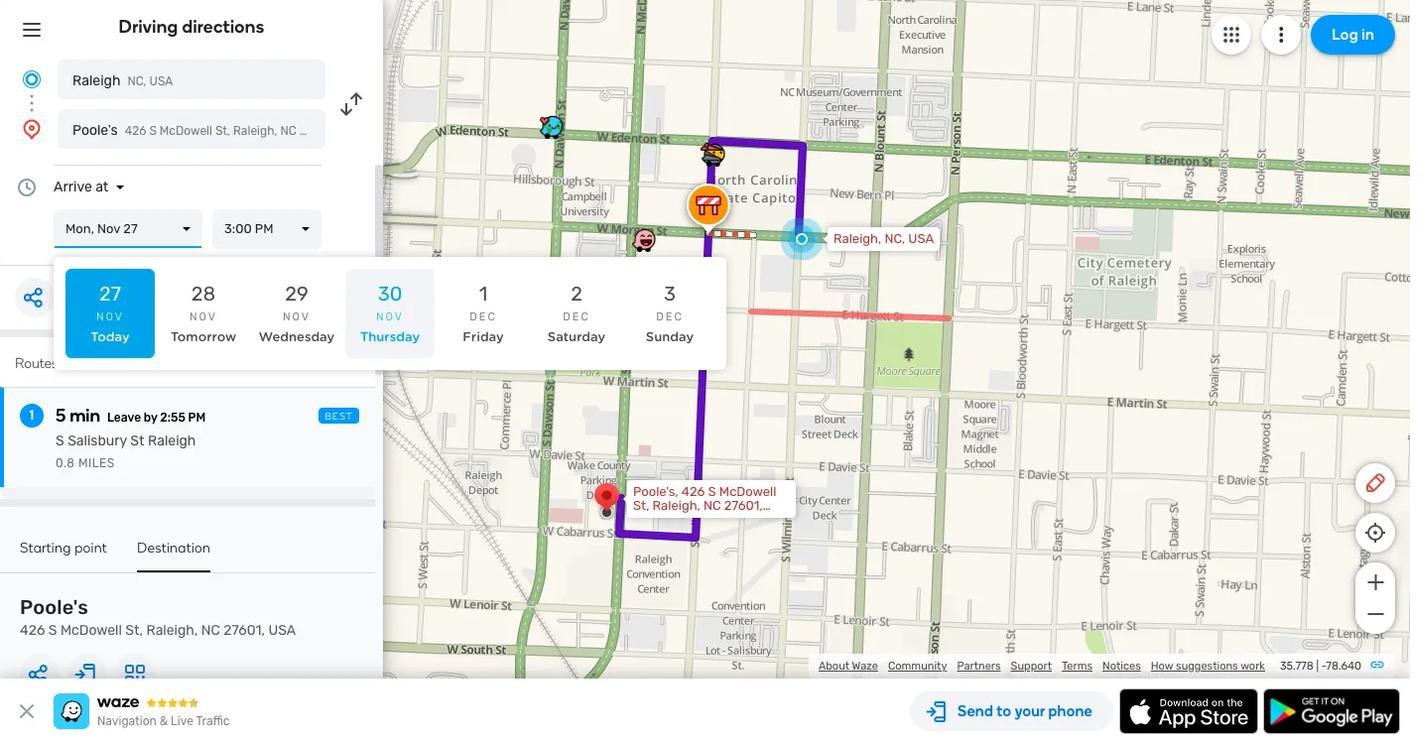 Task type: vqa. For each thing, say whether or not it's contained in the screenshot.


Task type: describe. For each thing, give the bounding box(es) containing it.
s down raleigh nc, usa at left top
[[149, 124, 157, 138]]

traffic
[[196, 715, 230, 728]]

27601, inside poole's, 426 s mcdowell st, raleigh, nc 27601, usa
[[724, 498, 763, 513]]

community link
[[888, 660, 947, 673]]

3:00 pm
[[224, 221, 273, 236]]

2 option
[[532, 269, 621, 358]]

2 vertical spatial 27601,
[[224, 622, 265, 639]]

1 horizontal spatial st,
[[215, 124, 230, 138]]

28 option
[[159, 269, 248, 358]]

poole's,
[[633, 484, 679, 499]]

about
[[819, 660, 850, 673]]

29 option
[[252, 269, 341, 358]]

nov for 29
[[283, 311, 311, 324]]

-
[[1322, 660, 1326, 673]]

starting point
[[20, 540, 107, 557]]

mon,
[[66, 221, 94, 236]]

1 horizontal spatial 426
[[125, 124, 146, 138]]

2
[[571, 282, 582, 306]]

0 vertical spatial poole's
[[72, 122, 118, 139]]

zoom out image
[[1363, 602, 1388, 626]]

suggestions
[[1176, 660, 1238, 673]]

how
[[1151, 660, 1173, 673]]

miles
[[78, 457, 115, 470]]

tomorrow
[[171, 330, 236, 344]]

27 nov today
[[91, 282, 130, 344]]

3 dec sunday
[[646, 282, 694, 344]]

driving
[[119, 16, 178, 38]]

destination button
[[137, 540, 211, 573]]

terms link
[[1062, 660, 1093, 673]]

poole's inside poole's 426 s mcdowell st, raleigh, nc 27601, usa
[[20, 595, 88, 619]]

sunday
[[646, 330, 694, 344]]

current location image
[[20, 67, 44, 91]]

arrive at
[[54, 179, 108, 196]]

s inside s salisbury st raleigh 0.8 miles
[[56, 433, 64, 450]]

28 nov tomorrow
[[171, 282, 236, 344]]

starting
[[20, 540, 71, 557]]

0 horizontal spatial st,
[[125, 622, 143, 639]]

navigation
[[97, 715, 157, 728]]

2 dec saturday
[[548, 282, 606, 344]]

about waze community partners support terms notices how suggestions work
[[819, 660, 1265, 673]]

78.640
[[1326, 660, 1362, 673]]

link image
[[1370, 657, 1386, 673]]

27 inside list box
[[123, 221, 138, 236]]

pm inside list box
[[255, 221, 273, 236]]

raleigh nc, usa
[[72, 72, 173, 89]]

mcdowell inside poole's, 426 s mcdowell st, raleigh, nc 27601, usa
[[719, 484, 777, 499]]

nov for 30
[[376, 311, 404, 324]]

partners link
[[957, 660, 1001, 673]]

support
[[1011, 660, 1052, 673]]

0 vertical spatial raleigh
[[72, 72, 121, 89]]

partners
[[957, 660, 1001, 673]]

28
[[191, 282, 216, 306]]

about waze link
[[819, 660, 878, 673]]

starting point button
[[20, 540, 107, 571]]

s inside poole's, 426 s mcdowell st, raleigh, nc 27601, usa
[[708, 484, 716, 499]]

at
[[95, 179, 108, 196]]

how suggestions work link
[[1151, 660, 1265, 673]]

nc inside poole's, 426 s mcdowell st, raleigh, nc 27601, usa
[[704, 498, 721, 513]]

arrive
[[54, 179, 92, 196]]

thursday
[[360, 330, 420, 344]]

leave
[[107, 411, 141, 425]]

best
[[325, 411, 353, 423]]

27 option
[[66, 269, 155, 358]]

mon, nov 27
[[66, 221, 138, 236]]

1 for 1
[[29, 407, 34, 424]]

0 horizontal spatial 426
[[20, 622, 45, 639]]

s salisbury st raleigh 0.8 miles
[[56, 433, 196, 470]]

raleigh inside s salisbury st raleigh 0.8 miles
[[148, 433, 196, 450]]



Task type: locate. For each thing, give the bounding box(es) containing it.
2 vertical spatial mcdowell
[[60, 622, 122, 639]]

1 inside 1 dec friday
[[479, 282, 488, 306]]

raleigh right current location icon
[[72, 72, 121, 89]]

location image
[[20, 117, 44, 141]]

1 horizontal spatial nc
[[280, 124, 296, 138]]

st,
[[215, 124, 230, 138], [633, 498, 650, 513], [125, 622, 143, 639]]

1 vertical spatial poole's
[[20, 595, 88, 619]]

1 vertical spatial 1
[[29, 407, 34, 424]]

2 horizontal spatial dec
[[656, 311, 684, 324]]

dec inside 1 dec friday
[[470, 311, 497, 324]]

0 vertical spatial poole's 426 s mcdowell st, raleigh, nc 27601, usa
[[72, 122, 361, 139]]

1 horizontal spatial pm
[[255, 221, 273, 236]]

426 right the poole's,
[[682, 484, 705, 499]]

29
[[285, 282, 308, 306]]

s up 0.8
[[56, 433, 64, 450]]

2:55
[[160, 411, 185, 425]]

raleigh, nc, usa
[[834, 231, 934, 246]]

poole's down raleigh nc, usa at left top
[[72, 122, 118, 139]]

st, inside poole's, 426 s mcdowell st, raleigh, nc 27601, usa
[[633, 498, 650, 513]]

clock image
[[15, 176, 39, 199]]

poole's, 426 s mcdowell st, raleigh, nc 27601, usa
[[633, 484, 777, 527]]

x image
[[15, 700, 39, 724]]

nov right mon, at top
[[97, 221, 120, 236]]

1 horizontal spatial raleigh
[[148, 433, 196, 450]]

35.778
[[1280, 660, 1314, 673]]

1 horizontal spatial nc,
[[885, 231, 905, 246]]

waze
[[852, 660, 878, 673]]

friday
[[463, 330, 504, 344]]

mon, nov 27 list box
[[54, 209, 202, 249]]

2 horizontal spatial mcdowell
[[719, 484, 777, 499]]

community
[[888, 660, 947, 673]]

1 left 5
[[29, 407, 34, 424]]

27601,
[[299, 124, 335, 138], [724, 498, 763, 513], [224, 622, 265, 639]]

nov up "thursday"
[[376, 311, 404, 324]]

salisbury
[[68, 433, 127, 450]]

1 vertical spatial 27
[[99, 282, 121, 306]]

0 vertical spatial 27
[[123, 221, 138, 236]]

5 min leave by 2:55 pm
[[56, 405, 206, 427]]

mcdowell down raleigh nc, usa at left top
[[160, 124, 212, 138]]

30
[[378, 282, 402, 306]]

2 horizontal spatial 426
[[682, 484, 705, 499]]

usa inside raleigh nc, usa
[[149, 74, 173, 88]]

2 horizontal spatial nc
[[704, 498, 721, 513]]

nc, for raleigh,
[[885, 231, 905, 246]]

dec for 3
[[656, 311, 684, 324]]

1 vertical spatial nc
[[704, 498, 721, 513]]

29 nov wednesday
[[259, 282, 335, 344]]

0 horizontal spatial 1
[[29, 407, 34, 424]]

0 vertical spatial 1
[[479, 282, 488, 306]]

1 vertical spatial poole's 426 s mcdowell st, raleigh, nc 27601, usa
[[20, 595, 296, 639]]

27 right mon, at top
[[123, 221, 138, 236]]

2 dec from the left
[[563, 311, 590, 324]]

destination
[[137, 540, 211, 557]]

poole's 426 s mcdowell st, raleigh, nc 27601, usa
[[72, 122, 361, 139], [20, 595, 296, 639]]

426
[[125, 124, 146, 138], [682, 484, 705, 499], [20, 622, 45, 639]]

nov inside 27 nov today
[[96, 311, 124, 324]]

3 dec from the left
[[656, 311, 684, 324]]

27 up today
[[99, 282, 121, 306]]

driving directions
[[119, 16, 264, 38]]

nov up today
[[96, 311, 124, 324]]

0 vertical spatial 426
[[125, 124, 146, 138]]

nov inside 28 nov tomorrow
[[190, 311, 217, 324]]

dec inside "3 dec sunday"
[[656, 311, 684, 324]]

pm right 3:00
[[255, 221, 273, 236]]

1 vertical spatial nc,
[[885, 231, 905, 246]]

3:00
[[224, 221, 252, 236]]

dec up friday
[[470, 311, 497, 324]]

nov for mon,
[[97, 221, 120, 236]]

raleigh down "2:55"
[[148, 433, 196, 450]]

terms
[[1062, 660, 1093, 673]]

0 horizontal spatial pm
[[188, 411, 206, 425]]

raleigh,
[[233, 124, 277, 138], [834, 231, 882, 246], [653, 498, 701, 513], [146, 622, 198, 639]]

0 vertical spatial st,
[[215, 124, 230, 138]]

0 vertical spatial nc,
[[127, 74, 146, 88]]

1 dec from the left
[[470, 311, 497, 324]]

1 horizontal spatial mcdowell
[[160, 124, 212, 138]]

nov up 'tomorrow'
[[190, 311, 217, 324]]

nov
[[97, 221, 120, 236], [96, 311, 124, 324], [190, 311, 217, 324], [283, 311, 311, 324], [376, 311, 404, 324]]

1 up friday
[[479, 282, 488, 306]]

zoom in image
[[1363, 571, 1388, 595]]

426 down raleigh nc, usa at left top
[[125, 124, 146, 138]]

dec for 1
[[470, 311, 497, 324]]

5
[[56, 405, 66, 427]]

3:00 pm list box
[[212, 209, 322, 249]]

pm right "2:55"
[[188, 411, 206, 425]]

1 horizontal spatial dec
[[563, 311, 590, 324]]

navigation & live traffic
[[97, 715, 230, 728]]

support link
[[1011, 660, 1052, 673]]

1 vertical spatial mcdowell
[[719, 484, 777, 499]]

poole's down starting point 'button'
[[20, 595, 88, 619]]

live
[[171, 715, 193, 728]]

3 option
[[625, 269, 715, 358]]

notices
[[1103, 660, 1141, 673]]

nov for 28
[[190, 311, 217, 324]]

0 vertical spatial nc
[[280, 124, 296, 138]]

1 vertical spatial raleigh
[[148, 433, 196, 450]]

35.778 | -78.640
[[1280, 660, 1362, 673]]

s
[[149, 124, 157, 138], [56, 433, 64, 450], [708, 484, 716, 499], [48, 622, 57, 639]]

mcdowell down starting point 'button'
[[60, 622, 122, 639]]

dec inside 2 dec saturday
[[563, 311, 590, 324]]

0 horizontal spatial dec
[[470, 311, 497, 324]]

pm
[[255, 221, 273, 236], [188, 411, 206, 425]]

mcdowell
[[160, 124, 212, 138], [719, 484, 777, 499], [60, 622, 122, 639]]

0 horizontal spatial nc
[[201, 622, 220, 639]]

dec
[[470, 311, 497, 324], [563, 311, 590, 324], [656, 311, 684, 324]]

nov for 27
[[96, 311, 124, 324]]

1 dec friday
[[463, 282, 504, 344]]

nc
[[280, 124, 296, 138], [704, 498, 721, 513], [201, 622, 220, 639]]

nov inside 30 nov thursday
[[376, 311, 404, 324]]

notices link
[[1103, 660, 1141, 673]]

0 horizontal spatial raleigh
[[72, 72, 121, 89]]

nov inside list box
[[97, 221, 120, 236]]

poole's
[[72, 122, 118, 139], [20, 595, 88, 619]]

0.8
[[56, 457, 75, 470]]

work
[[1241, 660, 1265, 673]]

1 horizontal spatial 1
[[479, 282, 488, 306]]

1 vertical spatial 27601,
[[724, 498, 763, 513]]

routes
[[15, 355, 58, 372]]

2 vertical spatial nc
[[201, 622, 220, 639]]

1 vertical spatial 426
[[682, 484, 705, 499]]

27
[[123, 221, 138, 236], [99, 282, 121, 306]]

2 horizontal spatial 27601,
[[724, 498, 763, 513]]

nc, inside raleigh nc, usa
[[127, 74, 146, 88]]

&
[[160, 715, 168, 728]]

1 vertical spatial pm
[[188, 411, 206, 425]]

0 horizontal spatial 27
[[99, 282, 121, 306]]

dec for 2
[[563, 311, 590, 324]]

st
[[130, 433, 144, 450]]

raleigh
[[72, 72, 121, 89], [148, 433, 196, 450]]

2 vertical spatial st,
[[125, 622, 143, 639]]

1 for 1 dec friday
[[479, 282, 488, 306]]

pencil image
[[1364, 471, 1388, 495]]

usa
[[149, 74, 173, 88], [338, 124, 361, 138], [908, 231, 934, 246], [633, 512, 659, 527], [268, 622, 296, 639]]

1 horizontal spatial 27
[[123, 221, 138, 236]]

1
[[479, 282, 488, 306], [29, 407, 34, 424]]

|
[[1316, 660, 1319, 673]]

point
[[75, 540, 107, 557]]

nc,
[[127, 74, 146, 88], [885, 231, 905, 246]]

wednesday
[[259, 330, 335, 344]]

0 horizontal spatial mcdowell
[[60, 622, 122, 639]]

saturday
[[548, 330, 606, 344]]

0 horizontal spatial nc,
[[127, 74, 146, 88]]

dec up sunday
[[656, 311, 684, 324]]

0 vertical spatial pm
[[255, 221, 273, 236]]

usa inside poole's, 426 s mcdowell st, raleigh, nc 27601, usa
[[633, 512, 659, 527]]

1 horizontal spatial 27601,
[[299, 124, 335, 138]]

30 option
[[345, 269, 435, 358]]

27 inside 27 nov today
[[99, 282, 121, 306]]

426 up x image
[[20, 622, 45, 639]]

directions
[[182, 16, 264, 38]]

0 vertical spatial 27601,
[[299, 124, 335, 138]]

min
[[70, 405, 100, 427]]

0 horizontal spatial 27601,
[[224, 622, 265, 639]]

3
[[664, 282, 676, 306]]

426 inside poole's, 426 s mcdowell st, raleigh, nc 27601, usa
[[682, 484, 705, 499]]

dec up the saturday on the top of page
[[563, 311, 590, 324]]

by
[[144, 411, 157, 425]]

mcdowell right the poole's,
[[719, 484, 777, 499]]

s down starting point 'button'
[[48, 622, 57, 639]]

nc, for raleigh
[[127, 74, 146, 88]]

nov inside 29 nov wednesday
[[283, 311, 311, 324]]

2 horizontal spatial st,
[[633, 498, 650, 513]]

today
[[91, 330, 130, 344]]

s right the poole's,
[[708, 484, 716, 499]]

raleigh, inside poole's, 426 s mcdowell st, raleigh, nc 27601, usa
[[653, 498, 701, 513]]

30 nov thursday
[[360, 282, 420, 344]]

1 vertical spatial st,
[[633, 498, 650, 513]]

0 vertical spatial mcdowell
[[160, 124, 212, 138]]

pm inside 5 min leave by 2:55 pm
[[188, 411, 206, 425]]

1 option
[[439, 269, 528, 358]]

2 vertical spatial 426
[[20, 622, 45, 639]]

nov up the "wednesday"
[[283, 311, 311, 324]]



